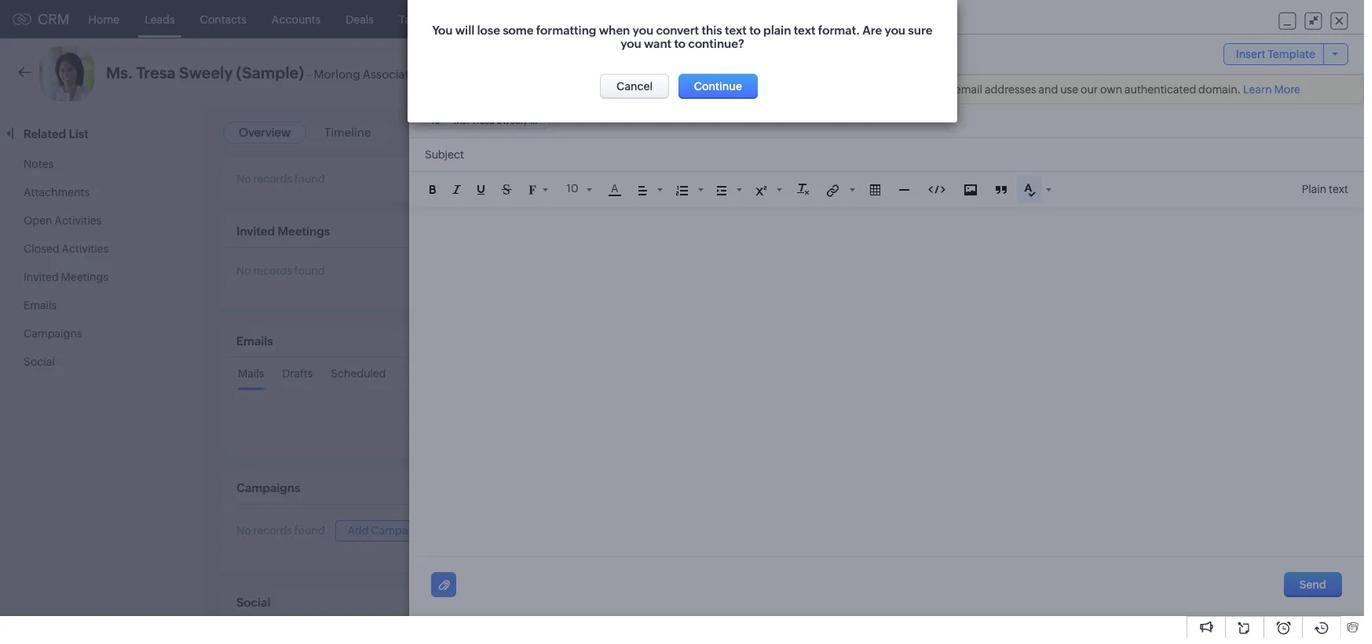 Task type: describe. For each thing, give the bounding box(es) containing it.
deals
[[346, 13, 374, 26]]

notes
[[24, 158, 54, 170]]

0 horizontal spatial invited meetings
[[24, 271, 108, 283]]

domain.
[[1198, 84, 1241, 96]]

1 vertical spatial social
[[236, 596, 271, 609]]

invited meetings link
[[24, 271, 108, 283]]

plain
[[1302, 183, 1327, 196]]

1 no from the top
[[236, 173, 251, 185]]

will inside you will lose some formatting when you convert this text to plain text format.  are you sure you want to continue?
[[455, 24, 474, 37]]

activities for open activities
[[54, 214, 101, 227]]

closed activities
[[24, 243, 109, 255]]

2 records from the top
[[253, 265, 292, 277]]

visits
[[808, 13, 834, 26]]

1 horizontal spatial text
[[793, 24, 815, 37]]

2 email from the left
[[955, 84, 982, 96]]

are
[[862, 24, 882, 37]]

-
[[308, 68, 311, 81]]

avoid
[[785, 84, 813, 96]]

1 horizontal spatial meetings
[[278, 224, 330, 238]]

and
[[1039, 84, 1058, 96]]

edit
[[1202, 68, 1222, 80]]

emails link
[[24, 299, 57, 312]]

leads
[[145, 13, 175, 26]]

you right are
[[884, 24, 905, 37]]

3 records from the top
[[253, 525, 292, 537]]

0 horizontal spatial to
[[674, 37, 685, 50]]

tresa for ms. tresa sweely (sample)
[[471, 116, 495, 127]]

timeline
[[324, 126, 371, 139]]

accounts link
[[259, 0, 333, 38]]

improve
[[566, 84, 608, 96]]

1 vertical spatial emails
[[236, 335, 273, 348]]

crm link
[[13, 11, 70, 27]]

own
[[1100, 84, 1122, 96]]

2 no from the top
[[236, 265, 251, 277]]

closed activities link
[[24, 243, 109, 255]]

learn more link
[[1243, 84, 1300, 96]]

0 horizontal spatial crm
[[38, 11, 70, 27]]

you right when
[[632, 24, 653, 37]]

format.
[[818, 24, 859, 37]]

ms. for ms. tresa sweely (sample)
[[454, 116, 470, 127]]

0 vertical spatial social
[[24, 356, 55, 368]]

morlong
[[314, 68, 360, 81]]

script image
[[755, 186, 766, 195]]

visits link
[[795, 0, 847, 38]]

notes link
[[24, 158, 54, 170]]

2 no records found from the top
[[236, 265, 325, 277]]

1 found from the top
[[294, 173, 325, 185]]

overview
[[239, 126, 291, 139]]

learn
[[1243, 84, 1272, 96]]

sure
[[908, 24, 932, 37]]

send for send
[[1299, 579, 1326, 592]]

marketplace element
[[1220, 0, 1253, 38]]

new
[[421, 11, 444, 24]]

want
[[644, 37, 671, 50]]

scheduled
[[331, 368, 386, 380]]

when
[[599, 24, 630, 37]]

send email
[[1025, 68, 1083, 80]]

links image
[[827, 184, 839, 197]]

to improve email deliverability, zoho crm will avoid sending emails from public email addresses and use our own authenticated domain. learn more
[[552, 84, 1300, 96]]

activities for closed activities
[[62, 243, 109, 255]]

convert button
[[1105, 61, 1179, 86]]

accounts
[[272, 13, 321, 26]]

leads link
[[132, 0, 187, 38]]

tasks link
[[386, 0, 439, 38]]

list image
[[676, 186, 688, 195]]

home
[[88, 13, 119, 26]]

meetings link
[[439, 0, 512, 38]]

home link
[[76, 0, 132, 38]]

this
[[701, 24, 722, 37]]

a
[[611, 182, 619, 195]]

deals link
[[333, 0, 386, 38]]

attachments
[[24, 186, 90, 199]]

mails
[[238, 368, 264, 380]]

a link
[[609, 182, 621, 197]]

9
[[1276, 131, 1282, 143]]

tresa for ms. tresa sweely (sample) - morlong associates
[[136, 64, 176, 82]]

projects
[[860, 13, 901, 26]]

open activities
[[24, 214, 101, 227]]

sweely for ms. tresa sweely (sample) - morlong associates
[[179, 64, 233, 82]]

0 vertical spatial emails
[[24, 299, 57, 312]]

:
[[1270, 131, 1274, 143]]

convert
[[1121, 68, 1163, 80]]

timeline link
[[324, 126, 371, 139]]

10
[[567, 182, 579, 195]]

you left want
[[620, 37, 641, 50]]

spell check image
[[1024, 184, 1036, 197]]

contacts
[[200, 13, 246, 26]]

previous record image
[[1303, 69, 1310, 79]]

continue?
[[688, 37, 744, 50]]

documents link
[[711, 0, 795, 38]]

send for send email
[[1025, 68, 1052, 80]]

our
[[1081, 84, 1098, 96]]

1 horizontal spatial to
[[749, 24, 760, 37]]



Task type: locate. For each thing, give the bounding box(es) containing it.
1 vertical spatial meetings
[[278, 224, 330, 238]]

sweely for ms. tresa sweely (sample)
[[496, 116, 528, 127]]

2 horizontal spatial text
[[1329, 183, 1348, 196]]

0 horizontal spatial text
[[724, 24, 746, 37]]

1 horizontal spatial ms.
[[454, 116, 470, 127]]

plain
[[763, 24, 791, 37]]

2 vertical spatial no records found
[[236, 525, 325, 537]]

you will lose some formatting when you convert this text to plain text format.  are you sure you want to continue?
[[432, 24, 932, 50]]

to for to improve email deliverability, zoho crm will avoid sending emails from public email addresses and use our own authenticated domain. learn more
[[552, 84, 564, 96]]

list
[[69, 127, 89, 141]]

attachments link
[[24, 186, 90, 199]]

send button
[[1284, 573, 1342, 598]]

0 horizontal spatial will
[[455, 24, 474, 37]]

email right public
[[955, 84, 982, 96]]

1 vertical spatial records
[[253, 265, 292, 277]]

crm left home
[[38, 11, 70, 27]]

3 no records found from the top
[[236, 525, 325, 537]]

1 vertical spatial to
[[430, 116, 440, 127]]

10 link
[[565, 180, 592, 197]]

more
[[1274, 84, 1300, 96]]

1 horizontal spatial to
[[552, 84, 564, 96]]

insert template
[[1236, 48, 1315, 61]]

crm
[[38, 11, 70, 27], [739, 84, 763, 96]]

from
[[894, 84, 918, 96]]

1 vertical spatial invited
[[24, 271, 59, 283]]

0 vertical spatial sweely
[[179, 64, 233, 82]]

alignment image
[[638, 186, 647, 195]]

1 horizontal spatial sweely
[[496, 116, 528, 127]]

0 horizontal spatial sweely
[[179, 64, 233, 82]]

0 horizontal spatial (sample)
[[236, 64, 304, 82]]

authenticated
[[1125, 84, 1196, 96]]

campaigns
[[639, 13, 698, 26], [24, 327, 82, 340], [236, 481, 300, 495], [371, 524, 429, 537]]

to left plain
[[749, 24, 760, 37]]

public
[[921, 84, 953, 96]]

1 horizontal spatial will
[[766, 84, 783, 96]]

reports
[[574, 13, 614, 26]]

1 vertical spatial tresa
[[471, 116, 495, 127]]

(sample) down improve
[[530, 116, 569, 127]]

1 vertical spatial found
[[294, 265, 325, 277]]

formatting
[[536, 24, 596, 37]]

email
[[1054, 68, 1083, 80]]

use
[[1060, 84, 1078, 96]]

social
[[24, 356, 55, 368], [236, 596, 271, 609]]

calls
[[524, 13, 549, 26]]

1 horizontal spatial emails
[[236, 335, 273, 348]]

setup element
[[1253, 0, 1284, 38]]

1 no records found from the top
[[236, 173, 325, 185]]

edit button
[[1186, 61, 1238, 86]]

plain text
[[1302, 183, 1348, 196]]

add
[[348, 524, 369, 537]]

ms. tresa sweely (sample)
[[454, 116, 569, 127]]

activities up closed activities link
[[54, 214, 101, 227]]

to for to
[[430, 116, 440, 127]]

1 vertical spatial send
[[1299, 579, 1326, 592]]

zoho
[[710, 84, 736, 96]]

0 vertical spatial meetings
[[452, 13, 499, 26]]

0 vertical spatial ms.
[[106, 64, 133, 82]]

drafts
[[282, 368, 313, 380]]

3 no from the top
[[236, 525, 251, 537]]

1 email from the left
[[611, 84, 638, 96]]

tresa
[[136, 64, 176, 82], [471, 116, 495, 127]]

1 horizontal spatial (sample)
[[530, 116, 569, 127]]

2 vertical spatial records
[[253, 525, 292, 537]]

next record image
[[1329, 69, 1339, 79]]

0 horizontal spatial emails
[[24, 299, 57, 312]]

1 vertical spatial invited meetings
[[24, 271, 108, 283]]

lose
[[477, 24, 500, 37]]

0 horizontal spatial tresa
[[136, 64, 176, 82]]

0 vertical spatial campaigns link
[[627, 0, 711, 38]]

None button
[[600, 74, 669, 99], [678, 74, 758, 99], [600, 74, 669, 99], [678, 74, 758, 99]]

ms.
[[106, 64, 133, 82], [454, 116, 470, 127]]

2 horizontal spatial meetings
[[452, 13, 499, 26]]

to
[[552, 84, 564, 96], [430, 116, 440, 127]]

no records found
[[236, 173, 325, 185], [236, 265, 325, 277], [236, 525, 325, 537]]

you
[[432, 24, 452, 37]]

1 vertical spatial crm
[[739, 84, 763, 96]]

0 horizontal spatial invited
[[24, 271, 59, 283]]

convert
[[656, 24, 699, 37]]

3 found from the top
[[294, 525, 325, 537]]

to
[[749, 24, 760, 37], [674, 37, 685, 50]]

ms. tresa sweely (sample) - morlong associates
[[106, 64, 421, 82]]

invited meetings
[[236, 224, 330, 238], [24, 271, 108, 283]]

overview link
[[239, 126, 291, 139]]

emails
[[859, 84, 892, 96]]

1 horizontal spatial crm
[[739, 84, 763, 96]]

1 vertical spatial no
[[236, 265, 251, 277]]

last update : 9 day(s) ago
[[1212, 131, 1333, 143]]

to left ms. tresa sweely (sample)
[[430, 116, 440, 127]]

1 vertical spatial campaigns link
[[24, 327, 82, 340]]

2 vertical spatial meetings
[[61, 271, 108, 283]]

0 vertical spatial invited
[[236, 224, 275, 238]]

1 vertical spatial activities
[[62, 243, 109, 255]]

0 vertical spatial invited meetings
[[236, 224, 330, 238]]

email right improve
[[611, 84, 638, 96]]

to right want
[[674, 37, 685, 50]]

(sample) for ms. tresa sweely (sample)
[[530, 116, 569, 127]]

to left improve
[[552, 84, 564, 96]]

0 vertical spatial activities
[[54, 214, 101, 227]]

reports link
[[562, 0, 627, 38]]

ms. for ms. tresa sweely (sample) - morlong associates
[[106, 64, 133, 82]]

found
[[294, 173, 325, 185], [294, 265, 325, 277], [294, 525, 325, 537]]

crm right zoho
[[739, 84, 763, 96]]

0 vertical spatial crm
[[38, 11, 70, 27]]

0 vertical spatial will
[[455, 24, 474, 37]]

add campaigns link
[[335, 521, 442, 542]]

0 horizontal spatial to
[[430, 116, 440, 127]]

1 records from the top
[[253, 173, 292, 185]]

0 vertical spatial send
[[1025, 68, 1052, 80]]

day(s)
[[1284, 131, 1312, 143]]

1 horizontal spatial email
[[955, 84, 982, 96]]

open activities link
[[24, 214, 101, 227]]

send email button
[[1009, 61, 1098, 86]]

will right you
[[455, 24, 474, 37]]

1 horizontal spatial campaigns link
[[627, 0, 711, 38]]

1 horizontal spatial tresa
[[471, 116, 495, 127]]

Subject text field
[[409, 138, 1364, 171]]

1 vertical spatial will
[[766, 84, 783, 96]]

addresses
[[985, 84, 1036, 96]]

0 vertical spatial found
[[294, 173, 325, 185]]

emails up "mails"
[[236, 335, 273, 348]]

related list
[[24, 127, 91, 141]]

1 vertical spatial (sample)
[[530, 116, 569, 127]]

associates
[[363, 68, 421, 81]]

1 vertical spatial sweely
[[496, 116, 528, 127]]

tasks
[[399, 13, 427, 26]]

update
[[1233, 131, 1268, 143]]

(sample) left -
[[236, 64, 304, 82]]

will
[[455, 24, 474, 37], [766, 84, 783, 96]]

sending
[[815, 84, 857, 96]]

insert template button
[[1223, 43, 1348, 65]]

sweely
[[179, 64, 233, 82], [496, 116, 528, 127]]

0 vertical spatial to
[[552, 84, 564, 96]]

0 horizontal spatial ms.
[[106, 64, 133, 82]]

1 vertical spatial ms.
[[454, 116, 470, 127]]

(sample)
[[236, 64, 304, 82], [530, 116, 569, 127]]

emails down invited meetings link
[[24, 299, 57, 312]]

0 vertical spatial records
[[253, 173, 292, 185]]

0 vertical spatial tresa
[[136, 64, 176, 82]]

1 horizontal spatial invited
[[236, 224, 275, 238]]

1 horizontal spatial social
[[236, 596, 271, 609]]

last
[[1212, 131, 1231, 143]]

0 horizontal spatial campaigns link
[[24, 327, 82, 340]]

some
[[502, 24, 533, 37]]

new message
[[421, 11, 492, 24]]

contacts link
[[187, 0, 259, 38]]

social link
[[24, 356, 55, 368]]

0 horizontal spatial email
[[611, 84, 638, 96]]

1 vertical spatial no records found
[[236, 265, 325, 277]]

2 found from the top
[[294, 265, 325, 277]]

0 horizontal spatial social
[[24, 356, 55, 368]]

0 horizontal spatial meetings
[[61, 271, 108, 283]]

(sample) for ms. tresa sweely (sample) - morlong associates
[[236, 64, 304, 82]]

0 vertical spatial no
[[236, 173, 251, 185]]

indent image
[[717, 186, 726, 195]]

activities up invited meetings link
[[62, 243, 109, 255]]

1 horizontal spatial invited meetings
[[236, 224, 330, 238]]

will left avoid
[[766, 84, 783, 96]]

open
[[24, 214, 52, 227]]

message
[[446, 11, 492, 24]]

activities
[[54, 214, 101, 227], [62, 243, 109, 255]]

projects link
[[847, 0, 913, 38]]

invited
[[236, 224, 275, 238], [24, 271, 59, 283]]

0 vertical spatial no records found
[[236, 173, 325, 185]]

ago
[[1314, 131, 1333, 143]]

closed
[[24, 243, 59, 255]]

2 vertical spatial found
[[294, 525, 325, 537]]

0 vertical spatial (sample)
[[236, 64, 304, 82]]

1 horizontal spatial send
[[1299, 579, 1326, 592]]

no
[[236, 173, 251, 185], [236, 265, 251, 277], [236, 525, 251, 537]]

related
[[24, 127, 66, 141]]

2 vertical spatial no
[[236, 525, 251, 537]]

send
[[1025, 68, 1052, 80], [1299, 579, 1326, 592]]

0 horizontal spatial send
[[1025, 68, 1052, 80]]

deliverability,
[[641, 84, 708, 96]]



Task type: vqa. For each thing, say whether or not it's contained in the screenshot.
Timeline "link"
yes



